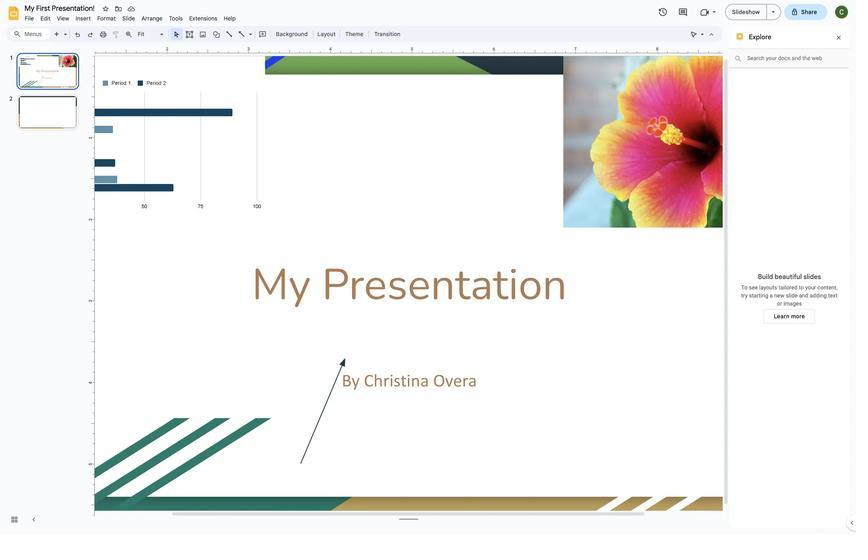 Task type: locate. For each thing, give the bounding box(es) containing it.
Zoom field
[[135, 29, 167, 40]]

a
[[770, 292, 773, 299]]

slide menu item
[[119, 14, 138, 23]]

format menu item
[[94, 14, 119, 23]]

to
[[741, 284, 748, 291]]

background button
[[272, 28, 311, 40]]

tools
[[169, 15, 183, 22]]

help menu item
[[221, 14, 239, 23]]

insert image image
[[198, 29, 207, 40]]

arrange menu item
[[138, 14, 166, 23]]

navigation
[[0, 45, 88, 535]]

learn more
[[774, 313, 805, 320]]

mode and view toolbar
[[687, 26, 718, 42]]

to
[[799, 284, 804, 291]]

layout
[[317, 31, 336, 38]]

build beautiful slides group
[[739, 272, 840, 324]]

menu bar
[[22, 10, 239, 24]]

layout button
[[315, 28, 338, 40]]

and
[[799, 292, 808, 299]]

insert
[[76, 15, 91, 22]]

build beautiful slides heading
[[739, 272, 840, 282]]

transition
[[374, 31, 400, 38]]

images
[[783, 301, 802, 307]]

view
[[57, 15, 69, 22]]

more
[[791, 313, 805, 320]]

help
[[224, 15, 236, 22]]

slideshow
[[732, 8, 760, 16]]

see
[[749, 284, 758, 291]]

new
[[774, 292, 784, 299]]

transition button
[[371, 28, 404, 40]]

extensions menu item
[[186, 14, 221, 23]]

tools menu item
[[166, 14, 186, 23]]

application containing explore
[[0, 0, 856, 535]]

edit menu item
[[37, 14, 54, 23]]

application
[[0, 0, 856, 535]]

menu bar containing file
[[22, 10, 239, 24]]

learn
[[774, 313, 789, 320]]

navigation inside application
[[0, 45, 88, 535]]

or
[[777, 301, 782, 307]]

new slide with layout image
[[62, 29, 67, 32]]

theme
[[345, 31, 363, 38]]

extensions
[[189, 15, 217, 22]]

layouts
[[759, 284, 777, 291]]



Task type: describe. For each thing, give the bounding box(es) containing it.
start slideshow (⌘+enter) image
[[771, 11, 775, 13]]

shape image
[[212, 29, 221, 40]]

live pointer settings image
[[699, 29, 704, 32]]

menu bar banner
[[0, 0, 856, 535]]

adding
[[810, 292, 827, 299]]

learn more link
[[764, 309, 815, 324]]

edit
[[40, 15, 51, 22]]

Search your docs and the web text field
[[729, 49, 849, 68]]

main toolbar
[[50, 28, 404, 40]]

build beautiful slides to see layouts tailored to your content, try starting a new slide and adding text or images
[[741, 273, 838, 307]]

share
[[801, 8, 817, 16]]

format
[[97, 15, 116, 22]]

arrange
[[141, 15, 163, 22]]

tailored
[[779, 284, 797, 291]]

slideshow button
[[725, 4, 767, 20]]

Zoom text field
[[137, 29, 159, 40]]

share button
[[784, 4, 827, 20]]

theme button
[[342, 28, 367, 40]]

explore section
[[729, 26, 850, 528]]

text
[[828, 292, 838, 299]]

view menu item
[[54, 14, 72, 23]]

menu bar inside menu bar 'banner'
[[22, 10, 239, 24]]

starting
[[749, 292, 768, 299]]

try
[[741, 292, 748, 299]]

Star checkbox
[[100, 3, 111, 14]]

slide
[[122, 15, 135, 22]]

your
[[805, 284, 816, 291]]

Menus field
[[10, 29, 50, 40]]

slides
[[803, 273, 821, 281]]

slide
[[786, 292, 798, 299]]

file menu item
[[22, 14, 37, 23]]

Rename text field
[[22, 3, 99, 13]]

build
[[758, 273, 773, 281]]

file
[[25, 15, 34, 22]]

background
[[276, 31, 308, 38]]

explore
[[749, 33, 771, 41]]

content,
[[817, 284, 837, 291]]

insert menu item
[[72, 14, 94, 23]]

beautiful
[[775, 273, 802, 281]]



Task type: vqa. For each thing, say whether or not it's contained in the screenshot.
Print (⌘P) image
no



